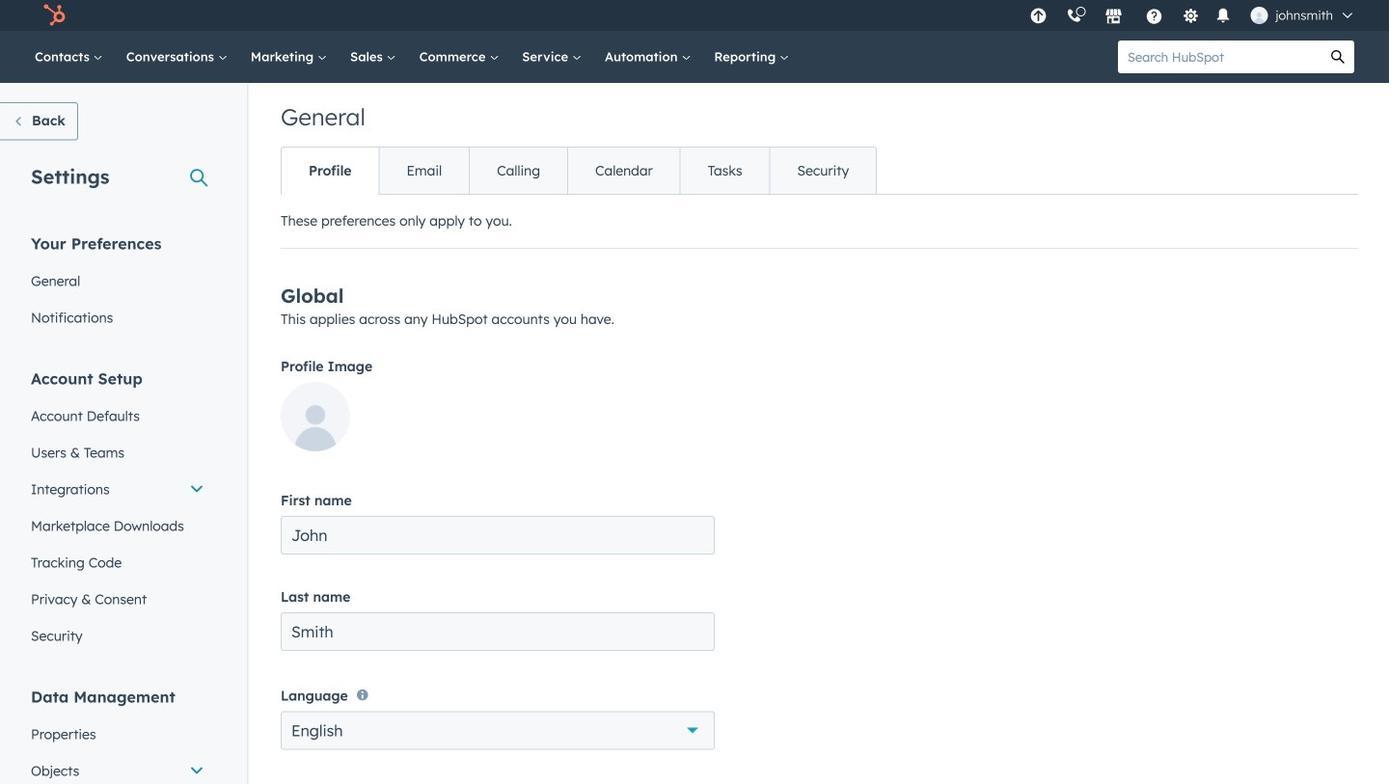 Task type: vqa. For each thing, say whether or not it's contained in the screenshot.
downloads
no



Task type: describe. For each thing, give the bounding box(es) containing it.
marketplaces image
[[1105, 9, 1123, 26]]

your preferences element
[[19, 233, 216, 336]]



Task type: locate. For each thing, give the bounding box(es) containing it.
menu
[[1020, 0, 1366, 31]]

Search HubSpot search field
[[1118, 41, 1322, 73]]

navigation
[[281, 147, 877, 195]]

john smith image
[[1251, 7, 1268, 24]]

data management element
[[19, 687, 216, 785]]

None text field
[[281, 613, 715, 651]]

None text field
[[281, 516, 715, 555]]

account setup element
[[19, 368, 216, 655]]



